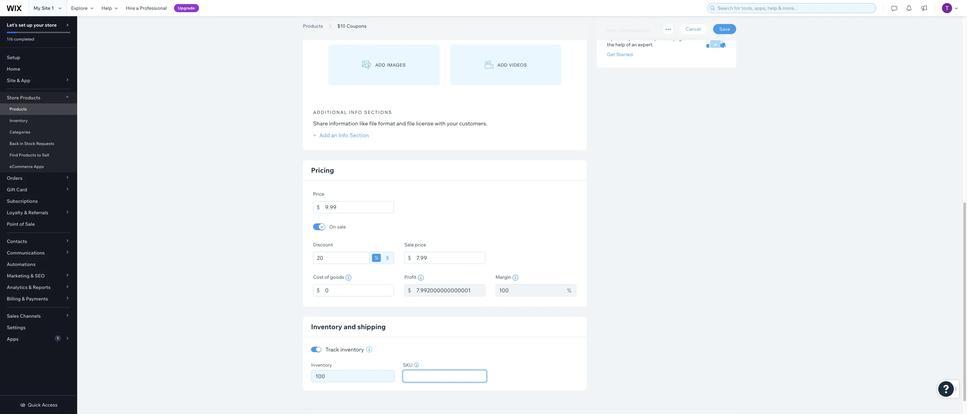 Task type: describe. For each thing, give the bounding box(es) containing it.
pricing
[[311, 166, 334, 175]]

point
[[7, 222, 18, 228]]

quick access
[[28, 403, 57, 409]]

communications
[[7, 250, 45, 256]]

analytics
[[7, 285, 28, 291]]

access
[[42, 403, 57, 409]]

subscriptions link
[[0, 196, 77, 207]]

optimize your store's product pages with the help of an expert.
[[607, 36, 698, 48]]

let's set up your store
[[7, 22, 57, 28]]

back
[[9, 141, 19, 146]]

1 vertical spatial products link
[[0, 104, 77, 115]]

margin
[[496, 275, 511, 281]]

2 vertical spatial your
[[447, 120, 458, 127]]

inventory link
[[0, 115, 77, 127]]

gift card button
[[0, 184, 77, 196]]

products inside popup button
[[20, 95, 40, 101]]

on
[[330, 224, 336, 230]]

0 horizontal spatial $10
[[303, 15, 325, 30]]

find products to sell link
[[0, 150, 77, 161]]

help button
[[98, 0, 122, 16]]

products up ecommerce apps
[[19, 153, 36, 158]]

get started
[[607, 51, 633, 58]]

help
[[616, 42, 626, 48]]

store products
[[7, 95, 40, 101]]

add for add videos
[[498, 63, 508, 68]]

explore
[[71, 5, 88, 11]]

sidebar element
[[0, 16, 77, 415]]

0 horizontal spatial apps
[[7, 337, 19, 343]]

sales channels
[[7, 314, 41, 320]]

ecommerce
[[9, 164, 33, 169]]

2 file from the left
[[407, 120, 415, 127]]

& for loyalty
[[24, 210, 27, 216]]

videos icon image
[[485, 61, 494, 69]]

price
[[415, 242, 426, 248]]

cost
[[313, 275, 324, 281]]

billing & payments button
[[0, 294, 77, 305]]

of inside optimize your store's product pages with the help of an expert.
[[627, 42, 631, 48]]

store
[[7, 95, 19, 101]]

home
[[7, 66, 20, 72]]

additional info sections
[[313, 110, 393, 115]]

app
[[21, 78, 30, 84]]

& for marketing
[[31, 273, 34, 279]]

cost of goods
[[313, 275, 344, 281]]

cancel button
[[680, 24, 707, 34]]

images
[[313, 17, 335, 22]]

track
[[326, 347, 339, 354]]

the
[[607, 42, 615, 48]]

of for point of sale
[[19, 222, 24, 228]]

completed
[[14, 37, 34, 42]]

requests
[[36, 141, 54, 146]]

like
[[360, 120, 368, 127]]

images and videos
[[313, 17, 371, 22]]

none field inside $10 coupons form
[[406, 371, 485, 383]]

1 file from the left
[[369, 120, 377, 127]]

sales channels button
[[0, 311, 77, 322]]

info
[[339, 132, 349, 139]]

format
[[378, 120, 395, 127]]

license
[[416, 120, 434, 127]]

sections
[[365, 110, 393, 115]]

1/6
[[7, 37, 13, 42]]

setup
[[7, 55, 20, 61]]

back in stock requests link
[[0, 138, 77, 150]]

hire for hire a professional
[[126, 5, 135, 11]]

1 vertical spatial with
[[435, 120, 446, 127]]

upgrade
[[178, 5, 195, 11]]

inventory and shipping
[[311, 323, 386, 332]]

product
[[655, 36, 673, 42]]

channels
[[20, 314, 41, 320]]

back in stock requests
[[9, 141, 54, 146]]

categories
[[9, 130, 31, 135]]

1 vertical spatial inventory
[[311, 323, 342, 332]]

inventory
[[341, 347, 364, 354]]

orders
[[7, 175, 22, 182]]

professional
[[140, 5, 167, 11]]

sale inside "link"
[[25, 222, 35, 228]]

find
[[9, 153, 18, 158]]

sku
[[403, 363, 413, 369]]

hire a professional link
[[122, 0, 171, 16]]

billing
[[7, 296, 21, 303]]

ecommerce apps link
[[0, 161, 77, 173]]

my site 1
[[34, 5, 54, 11]]

gift
[[7, 187, 15, 193]]

0 vertical spatial apps
[[34, 164, 44, 169]]

point of sale link
[[0, 219, 77, 230]]

additional
[[313, 110, 348, 115]]

marketing & seo button
[[0, 271, 77, 282]]

and for videos
[[336, 17, 348, 22]]

contacts
[[7, 239, 27, 245]]

products down store
[[9, 107, 27, 112]]

1/6 completed
[[7, 37, 34, 42]]

hire for hire a professional
[[607, 27, 617, 34]]

marketing
[[7, 273, 30, 279]]

0 horizontal spatial an
[[331, 132, 338, 139]]

payments
[[26, 296, 48, 303]]

loyalty
[[7, 210, 23, 216]]

$ text field
[[417, 252, 486, 265]]



Task type: locate. For each thing, give the bounding box(es) containing it.
0 horizontal spatial your
[[34, 22, 44, 28]]

& inside dropdown button
[[17, 78, 20, 84]]

products link
[[300, 23, 327, 29], [0, 104, 77, 115]]

0 horizontal spatial hire
[[126, 5, 135, 11]]

ecommerce apps
[[9, 164, 44, 169]]

2 horizontal spatial your
[[629, 36, 639, 42]]

price
[[313, 191, 325, 198]]

info tooltip image right goods at the bottom
[[346, 275, 352, 282]]

inventory inside sidebar element
[[9, 118, 28, 123]]

1 vertical spatial a
[[618, 27, 621, 34]]

0 vertical spatial of
[[627, 42, 631, 48]]

add videos
[[498, 63, 527, 68]]

of right help
[[627, 42, 631, 48]]

site & app
[[7, 78, 30, 84]]

0 horizontal spatial site
[[7, 78, 16, 84]]

1 horizontal spatial info tooltip image
[[418, 275, 424, 282]]

products right store
[[20, 95, 40, 101]]

an left expert.
[[632, 42, 638, 48]]

0 horizontal spatial with
[[435, 120, 446, 127]]

& for analytics
[[29, 285, 32, 291]]

an inside optimize your store's product pages with the help of an expert.
[[632, 42, 638, 48]]

1 horizontal spatial your
[[447, 120, 458, 127]]

0 vertical spatial an
[[632, 42, 638, 48]]

2 add from the left
[[498, 63, 508, 68]]

site & app button
[[0, 75, 77, 86]]

add images
[[376, 63, 406, 68]]

stock
[[24, 141, 35, 146]]

2 info tooltip image from the left
[[418, 275, 424, 282]]

add for add images
[[376, 63, 386, 68]]

and right format
[[397, 120, 406, 127]]

inventory up 'track'
[[311, 323, 342, 332]]

& for billing
[[22, 296, 25, 303]]

apps down settings
[[7, 337, 19, 343]]

info tooltip image for profit
[[418, 275, 424, 282]]

hire up 'optimize'
[[607, 27, 617, 34]]

products down images
[[303, 23, 323, 29]]

1 vertical spatial and
[[397, 120, 406, 127]]

0 vertical spatial hire
[[126, 5, 135, 11]]

0 horizontal spatial info tooltip image
[[346, 275, 352, 282]]

products link down store products at the top left of the page
[[0, 104, 77, 115]]

1 horizontal spatial apps
[[34, 164, 44, 169]]

& inside dropdown button
[[22, 296, 25, 303]]

loyalty & referrals button
[[0, 207, 77, 219]]

file right like
[[369, 120, 377, 127]]

3 info tooltip image from the left
[[513, 275, 519, 282]]

gift card
[[7, 187, 27, 193]]

inventory up 'categories'
[[9, 118, 28, 123]]

None field
[[406, 371, 485, 383]]

billing & payments
[[7, 296, 48, 303]]

referrals
[[28, 210, 48, 216]]

your left customers.
[[447, 120, 458, 127]]

0 horizontal spatial %
[[375, 255, 379, 262]]

1 inside sidebar element
[[57, 337, 59, 341]]

1 vertical spatial %
[[568, 288, 572, 294]]

0 vertical spatial sale
[[25, 222, 35, 228]]

0 horizontal spatial file
[[369, 120, 377, 127]]

hire
[[126, 5, 135, 11], [607, 27, 617, 34]]

file left license
[[407, 120, 415, 127]]

2 vertical spatial and
[[344, 323, 356, 332]]

$10
[[303, 15, 325, 30], [338, 23, 346, 29]]

& right billing
[[22, 296, 25, 303]]

1 horizontal spatial %
[[568, 288, 572, 294]]

0 vertical spatial a
[[136, 5, 139, 11]]

add right gallery icon
[[376, 63, 386, 68]]

2 vertical spatial of
[[325, 275, 329, 281]]

share information like file format and file license with your customers.
[[313, 120, 488, 127]]

1 horizontal spatial products link
[[300, 23, 327, 29]]

products link down images
[[300, 23, 327, 29]]

coupons
[[327, 15, 380, 30], [347, 23, 367, 29]]

let's
[[7, 22, 17, 28]]

and for shipping
[[344, 323, 356, 332]]

0 horizontal spatial of
[[19, 222, 24, 228]]

a inside $10 coupons form
[[618, 27, 621, 34]]

sale inside $10 coupons form
[[405, 242, 414, 248]]

info tooltip image
[[346, 275, 352, 282], [418, 275, 424, 282], [513, 275, 519, 282]]

sale
[[337, 224, 346, 230]]

apps down find products to sell link on the top of the page
[[34, 164, 44, 169]]

0 horizontal spatial sale
[[25, 222, 35, 228]]

add an info section
[[318, 132, 369, 139]]

quick access button
[[20, 403, 57, 409]]

contacts button
[[0, 236, 77, 248]]

1 horizontal spatial hire
[[607, 27, 617, 34]]

optimize
[[607, 36, 628, 42]]

1 info tooltip image from the left
[[346, 275, 352, 282]]

a for professional
[[618, 27, 621, 34]]

customers.
[[460, 120, 488, 127]]

of right cost
[[325, 275, 329, 281]]

images
[[387, 63, 406, 68]]

automations link
[[0, 259, 77, 271]]

videos
[[350, 17, 371, 22]]

hire inside $10 coupons form
[[607, 27, 617, 34]]

1 right my on the left top
[[52, 5, 54, 11]]

0 vertical spatial products link
[[300, 23, 327, 29]]

save button
[[714, 24, 737, 34]]

1 horizontal spatial an
[[632, 42, 638, 48]]

goods
[[330, 275, 344, 281]]

$10 coupons
[[303, 15, 380, 30], [338, 23, 367, 29]]

0 horizontal spatial a
[[136, 5, 139, 11]]

orders button
[[0, 173, 77, 184]]

0 horizontal spatial products link
[[0, 104, 77, 115]]

discount
[[313, 242, 333, 248]]

1 horizontal spatial sale
[[405, 242, 414, 248]]

site inside dropdown button
[[7, 78, 16, 84]]

2 horizontal spatial of
[[627, 42, 631, 48]]

1 horizontal spatial of
[[325, 275, 329, 281]]

1 vertical spatial an
[[331, 132, 338, 139]]

my
[[34, 5, 40, 11]]

None text field
[[325, 202, 394, 214], [313, 252, 370, 265], [325, 285, 394, 297], [325, 202, 394, 214], [313, 252, 370, 265], [325, 285, 394, 297]]

0 horizontal spatial add
[[376, 63, 386, 68]]

add
[[320, 132, 330, 139]]

info tooltip image for margin
[[513, 275, 519, 282]]

store's
[[640, 36, 654, 42]]

info tooltip image right profit
[[418, 275, 424, 282]]

communications button
[[0, 248, 77, 259]]

1 vertical spatial of
[[19, 222, 24, 228]]

1 add from the left
[[376, 63, 386, 68]]

site down home
[[7, 78, 16, 84]]

& right loyalty
[[24, 210, 27, 216]]

with right license
[[435, 120, 446, 127]]

and left shipping
[[344, 323, 356, 332]]

2 horizontal spatial info tooltip image
[[513, 275, 519, 282]]

sale down loyalty & referrals
[[25, 222, 35, 228]]

info tooltip image for cost of goods
[[346, 275, 352, 282]]

a left the professional
[[136, 5, 139, 11]]

1 horizontal spatial a
[[618, 27, 621, 34]]

track inventory
[[326, 347, 364, 354]]

2 vertical spatial inventory
[[311, 363, 332, 369]]

& inside 'dropdown button'
[[24, 210, 27, 216]]

marketing & seo
[[7, 273, 45, 279]]

of
[[627, 42, 631, 48], [19, 222, 24, 228], [325, 275, 329, 281]]

0 vertical spatial and
[[336, 17, 348, 22]]

store products button
[[0, 92, 77, 104]]

site right my on the left top
[[42, 5, 50, 11]]

of inside "link"
[[19, 222, 24, 228]]

section
[[350, 132, 369, 139]]

1 horizontal spatial file
[[407, 120, 415, 127]]

with inside optimize your store's product pages with the help of an expert.
[[688, 36, 698, 42]]

and left videos
[[336, 17, 348, 22]]

with down cancel 'button'
[[688, 36, 698, 42]]

a for professional
[[136, 5, 139, 11]]

0 vertical spatial %
[[375, 255, 379, 262]]

save
[[720, 26, 731, 32]]

0 vertical spatial 1
[[52, 5, 54, 11]]

your inside sidebar element
[[34, 22, 44, 28]]

setup link
[[0, 52, 77, 63]]

store
[[45, 22, 57, 28]]

add
[[376, 63, 386, 68], [498, 63, 508, 68]]

1 vertical spatial hire
[[607, 27, 617, 34]]

& left seo
[[31, 273, 34, 279]]

an
[[632, 42, 638, 48], [331, 132, 338, 139]]

settings link
[[0, 322, 77, 334]]

of right the point
[[19, 222, 24, 228]]

1 vertical spatial apps
[[7, 337, 19, 343]]

cancel
[[686, 26, 701, 32]]

0 vertical spatial inventory
[[9, 118, 28, 123]]

info
[[349, 110, 363, 115]]

1 down settings link
[[57, 337, 59, 341]]

a inside hire a professional link
[[136, 5, 139, 11]]

1 vertical spatial sale
[[405, 242, 414, 248]]

& left app
[[17, 78, 20, 84]]

0 horizontal spatial 1
[[52, 5, 54, 11]]

hire a professional
[[126, 5, 167, 11]]

hire a professional
[[607, 27, 650, 34]]

a up 'optimize'
[[618, 27, 621, 34]]

add right the videos icon at the right of the page
[[498, 63, 508, 68]]

1 vertical spatial site
[[7, 78, 16, 84]]

professional
[[622, 27, 650, 34]]

products
[[303, 23, 323, 29], [20, 95, 40, 101], [9, 107, 27, 112], [19, 153, 36, 158]]

0 vertical spatial your
[[34, 22, 44, 28]]

1 horizontal spatial $10
[[338, 23, 346, 29]]

inventory
[[9, 118, 28, 123], [311, 323, 342, 332], [311, 363, 332, 369]]

of for cost of goods
[[325, 275, 329, 281]]

0 number field
[[314, 371, 393, 383]]

$10 coupons form
[[77, 0, 968, 415]]

1 horizontal spatial 1
[[57, 337, 59, 341]]

& left reports
[[29, 285, 32, 291]]

0 vertical spatial with
[[688, 36, 698, 42]]

in
[[20, 141, 23, 146]]

info tooltip image right the margin
[[513, 275, 519, 282]]

get
[[607, 51, 616, 58]]

inventory down 'track'
[[311, 363, 332, 369]]

1 horizontal spatial add
[[498, 63, 508, 68]]

1 horizontal spatial site
[[42, 5, 50, 11]]

seo
[[35, 273, 45, 279]]

automations
[[7, 262, 36, 268]]

categories link
[[0, 127, 77, 138]]

hire right help "button"
[[126, 5, 135, 11]]

1 horizontal spatial with
[[688, 36, 698, 42]]

Search for tools, apps, help & more... field
[[716, 3, 875, 13]]

pages
[[674, 36, 687, 42]]

sale left the price
[[405, 242, 414, 248]]

sale
[[25, 222, 35, 228], [405, 242, 414, 248]]

analytics & reports
[[7, 285, 51, 291]]

gallery image
[[363, 61, 372, 69]]

a
[[136, 5, 139, 11], [618, 27, 621, 34]]

reports
[[33, 285, 51, 291]]

share
[[313, 120, 328, 127]]

your inside optimize your store's product pages with the help of an expert.
[[629, 36, 639, 42]]

your right up
[[34, 22, 44, 28]]

1 vertical spatial 1
[[57, 337, 59, 341]]

1 vertical spatial your
[[629, 36, 639, 42]]

0 vertical spatial site
[[42, 5, 50, 11]]

to
[[37, 153, 41, 158]]

profit
[[405, 275, 417, 281]]

on sale
[[330, 224, 346, 230]]

loyalty & referrals
[[7, 210, 48, 216]]

& for site
[[17, 78, 20, 84]]

&
[[17, 78, 20, 84], [24, 210, 27, 216], [31, 273, 34, 279], [29, 285, 32, 291], [22, 296, 25, 303]]

sale price
[[405, 242, 426, 248]]

products inside $10 coupons form
[[303, 23, 323, 29]]

your down professional
[[629, 36, 639, 42]]

None text field
[[417, 285, 486, 297], [496, 285, 564, 297], [417, 285, 486, 297], [496, 285, 564, 297]]

an left info
[[331, 132, 338, 139]]

quick
[[28, 403, 41, 409]]



Task type: vqa. For each thing, say whether or not it's contained in the screenshot.
Platform
no



